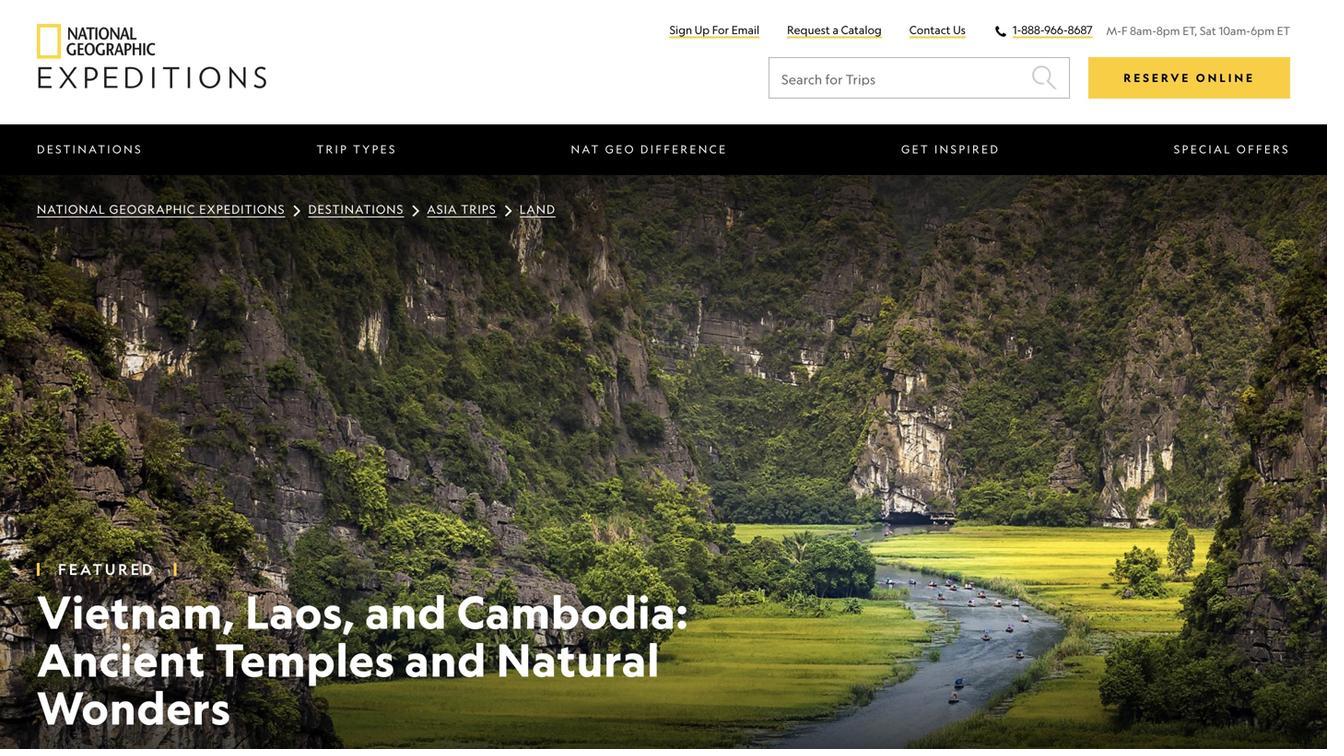 Task type: describe. For each thing, give the bounding box(es) containing it.
nat geo difference button
[[543, 124, 755, 174]]

laos,
[[245, 584, 355, 640]]

sat
[[1200, 24, 1217, 38]]

888-
[[1022, 23, 1045, 36]]

difference
[[641, 142, 728, 156]]

966-
[[1045, 23, 1068, 36]]

geo
[[605, 142, 636, 156]]

asia trips link
[[427, 202, 497, 218]]

national geographic expeditions link
[[37, 202, 285, 218]]

special offers
[[1174, 142, 1291, 156]]

request
[[787, 23, 830, 37]]

search icon image
[[1032, 64, 1059, 91]]

featured
[[58, 560, 155, 579]]

1-888-966-8687
[[1013, 23, 1093, 36]]

a group of sampans glide along a river winding through fields near limestone cliffs in vietnam image
[[0, 175, 1328, 750]]

expeditions
[[199, 202, 285, 217]]

ancient
[[37, 632, 206, 688]]

10am-
[[1219, 24, 1251, 38]]

et
[[1277, 24, 1291, 38]]

trip
[[317, 142, 349, 156]]

national geographic expeditions logo image
[[37, 24, 267, 89]]

phone number image
[[994, 24, 1008, 39]]

m-
[[1107, 24, 1122, 38]]

asia trips
[[427, 202, 497, 217]]

reserve online
[[1124, 71, 1256, 85]]

offers
[[1237, 142, 1291, 156]]

trips
[[461, 202, 497, 217]]

up
[[695, 23, 710, 37]]

land
[[520, 202, 556, 217]]

m-f 8am-8pm et, sat 10am-6pm et
[[1107, 24, 1291, 38]]

get inspired button
[[874, 124, 1028, 174]]

inspired
[[935, 142, 1000, 156]]

chevron right icon image for asia trips
[[504, 205, 512, 217]]

reserve online link
[[1089, 57, 1291, 99]]

land link
[[520, 202, 556, 218]]

8687
[[1068, 23, 1093, 36]]

types
[[353, 142, 397, 156]]

national geographic expeditions
[[37, 202, 285, 217]]

us
[[953, 23, 966, 37]]

contact us link
[[910, 23, 966, 38]]



Task type: locate. For each thing, give the bounding box(es) containing it.
1 vertical spatial destinations
[[308, 202, 404, 217]]

trip types button
[[289, 124, 425, 174]]

None text field
[[769, 57, 1071, 99]]

special offers link
[[1147, 124, 1318, 174]]

chevron right icon image for destinations
[[412, 205, 420, 217]]

contact
[[910, 23, 951, 37]]

destinations button
[[9, 124, 170, 174]]

cambodia:
[[457, 584, 689, 640]]

national
[[37, 202, 106, 217]]

2 chevron right icon image from the left
[[412, 205, 420, 217]]

trip types
[[317, 142, 397, 156]]

sign
[[670, 23, 692, 37]]

8am-
[[1130, 24, 1157, 38]]

destinations up national
[[37, 142, 143, 156]]

nat
[[571, 142, 601, 156]]

online
[[1196, 71, 1256, 85]]

reserve
[[1124, 71, 1191, 85]]

request a catalog
[[787, 23, 882, 37]]

destinations
[[37, 142, 143, 156], [308, 202, 404, 217]]

contact us
[[910, 23, 966, 37]]

main navigation menu bar
[[0, 124, 1328, 175]]

and
[[365, 584, 447, 640], [405, 632, 487, 688]]

request a catalog link
[[787, 23, 882, 38]]

for
[[712, 23, 729, 37]]

destinations down trip types popup button
[[308, 202, 404, 217]]

vietnam,
[[37, 584, 235, 640]]

get
[[902, 142, 930, 156]]

wonders
[[37, 680, 231, 736]]

nat geo difference
[[571, 142, 728, 156]]

1-
[[1013, 23, 1022, 36]]

featured vietnam, laos, and cambodia: ancient temples and natural wonders
[[37, 560, 689, 736]]

sign up for email
[[670, 23, 760, 37]]

1 horizontal spatial destinations
[[308, 202, 404, 217]]

natural
[[496, 632, 660, 688]]

1 chevron right icon image from the left
[[293, 205, 301, 217]]

chevron right icon image left asia
[[412, 205, 420, 217]]

f
[[1122, 24, 1128, 38]]

None field
[[769, 57, 1071, 99], [769, 57, 1071, 99], [769, 57, 1071, 99], [769, 57, 1071, 99]]

6pm
[[1251, 24, 1275, 38]]

get inspired
[[902, 142, 1000, 156]]

asia
[[427, 202, 458, 217]]

chevron right icon image for national geographic expeditions
[[293, 205, 301, 217]]

chevron right icon image right expeditions
[[293, 205, 301, 217]]

destinations inside "destinations" dropdown button
[[37, 142, 143, 156]]

et,
[[1183, 24, 1198, 38]]

0 vertical spatial destinations
[[37, 142, 143, 156]]

temples
[[215, 632, 395, 688]]

0 horizontal spatial destinations
[[37, 142, 143, 156]]

8pm
[[1157, 24, 1181, 38]]

0 horizontal spatial chevron right icon image
[[293, 205, 301, 217]]

special
[[1174, 142, 1232, 156]]

sign up for email link
[[670, 23, 760, 38]]

catalog
[[841, 23, 882, 37]]

chevron right icon image right trips
[[504, 205, 512, 217]]

chevron right icon image
[[293, 205, 301, 217], [412, 205, 420, 217], [504, 205, 512, 217]]

destinations link
[[308, 202, 404, 218]]

3 chevron right icon image from the left
[[504, 205, 512, 217]]

1-888-966-8687 link
[[1013, 23, 1093, 38]]

1 horizontal spatial chevron right icon image
[[412, 205, 420, 217]]

email
[[732, 23, 760, 37]]

a
[[833, 23, 839, 37]]

2 horizontal spatial chevron right icon image
[[504, 205, 512, 217]]

geographic
[[109, 202, 196, 217]]



Task type: vqa. For each thing, say whether or not it's contained in the screenshot.
story
no



